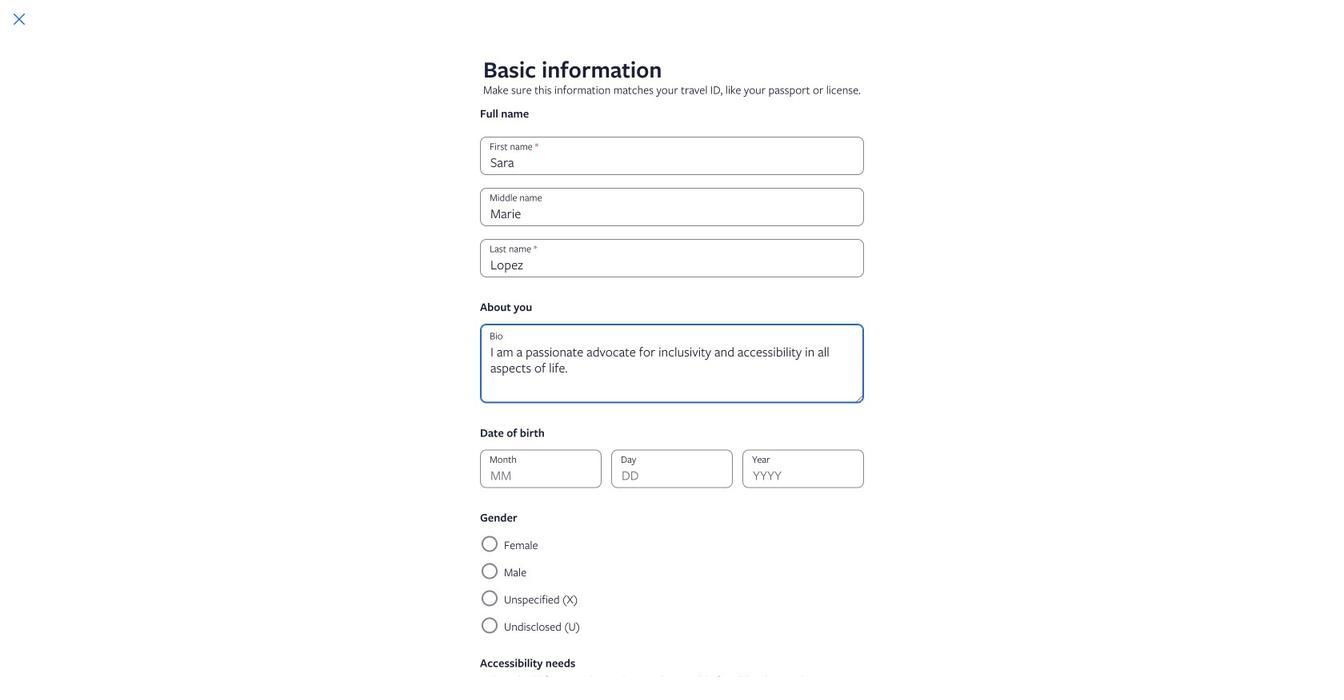 Task type: vqa. For each thing, say whether or not it's contained in the screenshot.
main content
yes



Task type: locate. For each thing, give the bounding box(es) containing it.
dialog
[[0, 0, 1344, 678]]

None text field
[[480, 137, 864, 175], [480, 188, 864, 226], [480, 239, 864, 278], [480, 137, 864, 175], [480, 188, 864, 226], [480, 239, 864, 278]]

YYYY telephone field
[[743, 450, 864, 489]]

main content
[[474, 77, 1152, 653]]



Task type: describe. For each thing, give the bounding box(es) containing it.
MM telephone field
[[480, 450, 602, 489]]

DD telephone field
[[611, 450, 733, 489]]

close image
[[10, 10, 29, 29]]

Help future hosts get to know you better. You can share your travel style, hobbies, interests, and more. text field
[[480, 324, 864, 404]]



